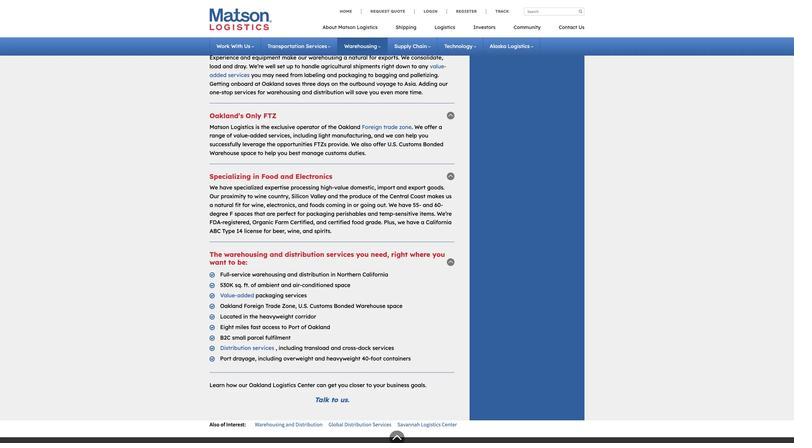 Task type: vqa. For each thing, say whether or not it's contained in the screenshot.
the leftmost Warehousing
yes



Task type: describe. For each thing, give the bounding box(es) containing it.
Search search field
[[524, 8, 585, 15]]

to left any
[[412, 63, 417, 70]]

can inside . we offer a range of value-added services, including light manufacturing, and we can help you successfully leverage the opportunities ftzs provide. we also offer u.s. customs bonded warehouse space to help you best manage customs duties.
[[395, 132, 404, 139]]

miles
[[235, 324, 249, 331]]

added for packaging
[[237, 292, 254, 299]]

range
[[210, 132, 225, 139]]

alaska logistics
[[490, 43, 530, 49]]

or
[[353, 202, 359, 209]]

organic
[[252, 219, 273, 226]]

one-
[[210, 89, 222, 96]]

to inside . we offer a range of value-added services, including light manufacturing, and we can help you successfully leverage the opportunities ftzs provide. we also offer u.s. customs bonded warehouse space to help you best manage customs duties.
[[258, 150, 263, 157]]

1 horizontal spatial help
[[406, 132, 417, 139]]

of inside we have specialized expertise processing high-value domestic, import and export goods. our proximity to wine country, silicon valley and the produce of the central coast makes us a natural fit for wine, electronics, and foods coming in or going out. we have 55- and 60- degree f spaces that are perfect for packaging perishables and temp-sensitive items. we're fda-registered, organic farm certified, and certified food grade. plus, we have a california abc type 14 license for beer, wine, and spirits.
[[373, 193, 378, 200]]

specializing
[[210, 172, 251, 181]]

the up light
[[328, 124, 337, 131]]

produce
[[350, 193, 371, 200]]

home
[[340, 9, 352, 14]]

transportation
[[268, 43, 305, 49]]

temp-
[[380, 210, 395, 217]]

conditioned
[[302, 282, 333, 289]]

oakland foreign trade zone, u.s. customs bonded warehouse space
[[220, 303, 403, 310]]

coast
[[411, 193, 426, 200]]

domestic,
[[350, 184, 376, 191]]

a down the our
[[210, 202, 213, 209]]

time.
[[410, 89, 423, 96]]

processing
[[291, 184, 319, 191]]

the up "fast"
[[250, 313, 258, 320]]

1 vertical spatial services
[[373, 421, 392, 428]]

services up foot
[[373, 345, 394, 352]]

contact us link
[[550, 22, 585, 35]]

logistics down overweight
[[273, 382, 296, 389]]

supply chain link
[[395, 43, 431, 49]]

backtop image
[[447, 43, 455, 50]]

warehousing inside you may need from labeling and packaging to bagging and palletizing. getting onboard at oakland saves three days on the outbound voyage to asia. adding our one-stop services for warehousing and distribution will save you even more time.
[[267, 89, 301, 96]]

space for customs
[[387, 303, 403, 310]]

closer
[[350, 382, 365, 389]]

for right fit
[[242, 202, 250, 209]]

to inside the warehousing and distribution services you need, right where you want to be:
[[229, 258, 235, 267]]

top menu navigation
[[323, 22, 585, 35]]

perfect
[[277, 210, 296, 217]]

up
[[287, 63, 293, 70]]

0 horizontal spatial center
[[298, 382, 315, 389]]

any
[[419, 63, 428, 70]]

and inside . we offer a range of value-added services, including light manufacturing, and we can help you successfully leverage the opportunities ftzs provide. we also offer u.s. customs bonded warehouse space to help you best manage customs duties.
[[374, 132, 384, 139]]

about matson logistics
[[323, 24, 378, 30]]

labeling
[[304, 72, 325, 79]]

saves
[[286, 80, 301, 87]]

contact
[[559, 24, 578, 30]]

advantages for exporters
[[210, 42, 297, 51]]

1 vertical spatial bonded
[[334, 303, 354, 310]]

2 vertical spatial including
[[258, 356, 282, 362]]

1 vertical spatial california
[[363, 271, 388, 278]]

our
[[210, 193, 219, 200]]

in up miles on the bottom left
[[243, 313, 248, 320]]

cross-
[[343, 345, 358, 352]]

space inside . we offer a range of value-added services, including light manufacturing, and we can help you successfully leverage the opportunities ftzs provide. we also offer u.s. customs bonded warehouse space to help you best manage customs duties.
[[241, 150, 256, 157]]

us inside 'link'
[[579, 24, 585, 30]]

only
[[246, 112, 261, 120]]

0 horizontal spatial port
[[220, 356, 231, 362]]

1 horizontal spatial distribution
[[296, 421, 323, 428]]

login
[[424, 9, 438, 14]]

matson logistics is the exclusive operator of the oakland foreign trade zone
[[210, 124, 412, 131]]

oakland's only ftz
[[210, 112, 277, 120]]

space for and
[[335, 282, 351, 289]]

0 horizontal spatial packaging
[[256, 292, 284, 299]]

investors
[[474, 24, 496, 30]]

getting
[[210, 80, 229, 87]]

a down items.
[[421, 219, 425, 226]]

request quote
[[371, 9, 405, 14]]

2 vertical spatial distribution
[[299, 271, 329, 278]]

agricultural
[[321, 63, 352, 70]]

to left 'us.'
[[331, 396, 338, 404]]

oakland right how
[[249, 382, 271, 389]]

small
[[232, 334, 246, 341]]

may
[[263, 72, 274, 79]]

of right also
[[221, 421, 225, 428]]

get
[[328, 382, 337, 389]]

and inside the warehousing and distribution services you need, right where you want to be:
[[270, 251, 283, 259]]

0 horizontal spatial foreign
[[244, 303, 264, 310]]

three
[[302, 80, 316, 87]]

60-
[[435, 202, 443, 209]]

also of interest:
[[210, 421, 246, 428]]

containers
[[383, 356, 411, 362]]

added for services
[[210, 72, 227, 79]]

about matson logistics link
[[323, 22, 387, 35]]

our inside you may need from labeling and packaging to bagging and palletizing. getting onboard at oakland saves three days on the outbound voyage to asia. adding our one-stop services for warehousing and distribution will save you even more time.
[[439, 80, 448, 87]]

packaging inside you may need from labeling and packaging to bagging and palletizing. getting onboard at oakland saves three days on the outbound voyage to asia. adding our one-stop services for warehousing and distribution will save you even more time.
[[339, 72, 367, 79]]

request
[[371, 9, 390, 14]]

down
[[396, 63, 410, 70]]

located
[[220, 313, 242, 320]]

packaging inside we have specialized expertise processing high-value domestic, import and export goods. our proximity to wine country, silicon valley and the produce of the central coast makes us a natural fit for wine, electronics, and foods coming in or going out. we have 55- and 60- degree f spaces that are perfect for packaging perishables and temp-sensitive items. we're fda-registered, organic farm certified, and certified food grade. plus, we have a california abc type 14 license for beer, wine, and spirits.
[[307, 210, 335, 217]]

to up fulfilment
[[282, 324, 287, 331]]

community link
[[505, 22, 550, 35]]

value
[[335, 184, 349, 191]]

u.s. inside . we offer a range of value-added services, including light manufacturing, and we can help you successfully leverage the opportunities ftzs provide. we also offer u.s. customs bonded warehouse space to help you best manage customs duties.
[[388, 141, 398, 148]]

register link
[[447, 9, 486, 14]]

logistics down oakland's only ftz
[[231, 124, 254, 131]]

distribution inside you may need from labeling and packaging to bagging and palletizing. getting onboard at oakland saves three days on the outbound voyage to asia. adding our one-stop services for warehousing and distribution will save you even more time.
[[314, 89, 344, 96]]

warehousing inside experience and equipment make our warehousing a natural for exports. we consolidate, load and dray. we're well set up to handle agricultural shipments right down to any
[[309, 54, 342, 61]]

logistics up backtop icon
[[435, 24, 455, 30]]

2 vertical spatial have
[[407, 219, 420, 226]]

transportation services
[[268, 43, 327, 49]]

of right ft.
[[251, 282, 256, 289]]

successfully
[[210, 141, 241, 148]]

oakland inside you may need from labeling and packaging to bagging and palletizing. getting onboard at oakland saves three days on the outbound voyage to asia. adding our one-stop services for warehousing and distribution will save you even more time.
[[262, 80, 284, 87]]

type
[[222, 228, 235, 235]]

we right '.'
[[415, 124, 423, 131]]

for inside experience and equipment make our warehousing a natural for exports. we consolidate, load and dray. we're well set up to handle agricultural shipments right down to any
[[369, 54, 377, 61]]

0 horizontal spatial help
[[265, 150, 276, 157]]

to right up
[[295, 63, 300, 70]]

savannah logistics center link
[[398, 421, 457, 428]]

electronics
[[296, 172, 333, 181]]

right inside the warehousing and distribution services you need, right where you want to be:
[[391, 251, 408, 259]]

services left ,
[[253, 345, 274, 352]]

1 vertical spatial have
[[399, 202, 412, 209]]

including inside . we offer a range of value-added services, including light manufacturing, and we can help you successfully leverage the opportunities ftzs provide. we also offer u.s. customs bonded warehouse space to help you best manage customs duties.
[[293, 132, 317, 139]]

experience and equipment make our warehousing a natural for exports. we consolidate, load and dray. we're well set up to handle agricultural shipments right down to any
[[210, 54, 443, 70]]

perishables
[[336, 210, 366, 217]]

warehouse inside . we offer a range of value-added services, including light manufacturing, and we can help you successfully leverage the opportunities ftzs provide. we also offer u.s. customs bonded warehouse space to help you best manage customs duties.
[[210, 150, 239, 157]]

adding
[[419, 80, 438, 87]]

logistics link
[[426, 22, 465, 35]]

fulfilment
[[265, 334, 291, 341]]

are
[[267, 210, 275, 217]]

oakland's
[[210, 112, 244, 120]]

interest:
[[226, 421, 246, 428]]

shipments
[[353, 63, 380, 70]]

air-
[[293, 282, 302, 289]]

we inside experience and equipment make our warehousing a natural for exports. we consolidate, load and dray. we're well set up to handle agricultural shipments right down to any
[[401, 54, 410, 61]]

we're inside experience and equipment make our warehousing a natural for exports. we consolidate, load and dray. we're well set up to handle agricultural shipments right down to any
[[249, 63, 264, 70]]

shipping link
[[387, 22, 426, 35]]

we inside . we offer a range of value-added services, including light manufacturing, and we can help you successfully leverage the opportunities ftzs provide. we also offer u.s. customs bonded warehouse space to help you best manage customs duties.
[[386, 132, 393, 139]]

foods
[[310, 202, 325, 209]]

consolidate,
[[411, 54, 443, 61]]

operator
[[297, 124, 320, 131]]

we up duties.
[[351, 141, 360, 148]]

spaces
[[235, 210, 253, 217]]

warehousing inside the warehousing and distribution services you need, right where you want to be:
[[224, 251, 268, 259]]

backtop image for the warehousing and distribution services you need, right where you want to be:
[[447, 259, 455, 266]]

1 vertical spatial heavyweight
[[327, 356, 361, 362]]

to down shipments
[[368, 72, 374, 79]]

global distribution services link
[[329, 421, 392, 428]]

global
[[329, 421, 343, 428]]

logistics down community link
[[508, 43, 530, 49]]

services inside the warehousing and distribution services you need, right where you want to be:
[[327, 251, 354, 259]]

food
[[352, 219, 364, 226]]

backtop image for oakland's only ftz
[[447, 112, 455, 120]]

going
[[361, 202, 376, 209]]

set
[[277, 63, 285, 70]]

logistics inside "link"
[[357, 24, 378, 30]]

track
[[496, 9, 509, 14]]

0 horizontal spatial distribution
[[220, 345, 251, 352]]

well
[[265, 63, 276, 70]]

1 horizontal spatial foreign
[[362, 124, 382, 131]]

logistics right savannah
[[421, 421, 441, 428]]

0 horizontal spatial services
[[306, 43, 327, 49]]

customs inside . we offer a range of value-added services, including light manufacturing, and we can help you successfully leverage the opportunities ftzs provide. we also offer u.s. customs bonded warehouse space to help you best manage customs duties.
[[399, 141, 422, 148]]

load
[[210, 63, 221, 70]]

1 vertical spatial matson
[[210, 124, 229, 131]]

export
[[408, 184, 426, 191]]

distribution inside the warehousing and distribution services you need, right where you want to be:
[[285, 251, 324, 259]]

home link
[[340, 9, 361, 14]]

full-
[[220, 271, 232, 278]]

alaska
[[490, 43, 507, 49]]

exports.
[[378, 54, 400, 61]]

warehousing for warehousing
[[344, 43, 377, 49]]

we up the our
[[210, 184, 218, 191]]

onboard
[[231, 80, 253, 87]]

voyage
[[377, 80, 396, 87]]

supply chain
[[395, 43, 427, 49]]



Task type: locate. For each thing, give the bounding box(es) containing it.
investors link
[[465, 22, 505, 35]]

distribution right global
[[345, 421, 372, 428]]

1 vertical spatial space
[[335, 282, 351, 289]]

save
[[356, 89, 368, 96]]

we're down equipment
[[249, 63, 264, 70]]

1 vertical spatial us
[[244, 43, 251, 49]]

services
[[228, 72, 250, 79], [235, 89, 256, 96], [327, 251, 354, 259], [285, 292, 307, 299], [253, 345, 274, 352], [373, 345, 394, 352]]

request quote link
[[361, 9, 414, 14]]

matson down home on the top of page
[[338, 24, 356, 30]]

value- down the consolidate,
[[430, 63, 446, 70]]

the right on on the left of the page
[[340, 80, 348, 87]]

us
[[446, 193, 452, 200]]

wine, down certified,
[[287, 228, 301, 235]]

electronics,
[[267, 202, 297, 209]]

you may need from labeling and packaging to bagging and palletizing. getting onboard at oakland saves three days on the outbound voyage to asia. adding our one-stop services for warehousing and distribution will save you even more time.
[[210, 72, 448, 96]]

1 horizontal spatial services
[[373, 421, 392, 428]]

1 horizontal spatial u.s.
[[388, 141, 398, 148]]

0 vertical spatial port
[[289, 324, 300, 331]]

in left the northern
[[331, 271, 336, 278]]

center
[[298, 382, 315, 389], [442, 421, 457, 428]]

0 horizontal spatial natural
[[215, 202, 234, 209]]

a inside experience and equipment make our warehousing a natural for exports. we consolidate, load and dray. we're well set up to handle agricultural shipments right down to any
[[344, 54, 347, 61]]

0 vertical spatial distribution
[[314, 89, 344, 96]]

0 horizontal spatial us
[[244, 43, 251, 49]]

warehousing and distribution
[[255, 421, 323, 428]]

0 horizontal spatial we
[[386, 132, 393, 139]]

the right "is"
[[261, 124, 270, 131]]

to down specialized
[[248, 193, 253, 200]]

1 vertical spatial u.s.
[[298, 303, 308, 310]]

0 vertical spatial packaging
[[339, 72, 367, 79]]

value-added packaging services
[[220, 292, 307, 299]]

value- added services link
[[210, 63, 446, 79]]

ambient
[[258, 282, 280, 289]]

for up certified,
[[298, 210, 305, 217]]

right right need,
[[391, 251, 408, 259]]

in inside we have specialized expertise processing high-value domestic, import and export goods. our proximity to wine country, silicon valley and the produce of the central coast makes us a natural fit for wine, electronics, and foods coming in or going out. we have 55- and 60- degree f spaces that are perfect for packaging perishables and temp-sensitive items. we're fda-registered, organic farm certified, and certified food grade. plus, we have a california abc type 14 license for beer, wine, and spirits.
[[347, 202, 352, 209]]

foreign up also on the left top of page
[[362, 124, 382, 131]]

1 horizontal spatial matson
[[338, 24, 356, 30]]

help down '.'
[[406, 132, 417, 139]]

equipment
[[252, 54, 281, 61]]

of up light
[[321, 124, 327, 131]]

eight
[[220, 324, 234, 331]]

value- up leverage
[[234, 132, 250, 139]]

b2c small parcel fulfilment
[[220, 334, 291, 341]]

technology
[[445, 43, 473, 49]]

services left savannah
[[373, 421, 392, 428]]

0 horizontal spatial space
[[241, 150, 256, 157]]

us right contact
[[579, 24, 585, 30]]

2 vertical spatial added
[[237, 292, 254, 299]]

0 vertical spatial value-
[[430, 63, 446, 70]]

0 vertical spatial warehousing
[[344, 43, 377, 49]]

palletizing.
[[411, 72, 439, 79]]

right down exports.
[[382, 63, 394, 70]]

the inside . we offer a range of value-added services, including light manufacturing, and we can help you successfully leverage the opportunities ftzs provide. we also offer u.s. customs bonded warehouse space to help you best manage customs duties.
[[267, 141, 276, 148]]

added inside value- added services
[[210, 72, 227, 79]]

customs down '.'
[[399, 141, 422, 148]]

our inside experience and equipment make our warehousing a natural for exports. we consolidate, load and dray. we're well set up to handle agricultural shipments right down to any
[[298, 54, 307, 61]]

makes
[[427, 193, 444, 200]]

we up temp-
[[389, 202, 397, 209]]

overweight
[[284, 356, 313, 362]]

0 vertical spatial wine,
[[251, 202, 265, 209]]

global distribution services
[[329, 421, 392, 428]]

for inside you may need from labeling and packaging to bagging and palletizing. getting onboard at oakland saves three days on the outbound voyage to asia. adding our one-stop services for warehousing and distribution will save you even more time.
[[258, 89, 265, 96]]

oakland down may
[[262, 80, 284, 87]]

2 horizontal spatial space
[[387, 303, 403, 310]]

we up down
[[401, 54, 410, 61]]

1 vertical spatial offer
[[373, 141, 386, 148]]

california inside we have specialized expertise processing high-value domestic, import and export goods. our proximity to wine country, silicon valley and the produce of the central coast makes us a natural fit for wine, electronics, and foods coming in or going out. we have 55- and 60- degree f spaces that are perfect for packaging perishables and temp-sensitive items. we're fda-registered, organic farm certified, and certified food grade. plus, we have a california abc type 14 license for beer, wine, and spirits.
[[426, 219, 452, 226]]

have
[[220, 184, 233, 191], [399, 202, 412, 209], [407, 219, 420, 226]]

1 horizontal spatial customs
[[399, 141, 422, 148]]

our right the adding
[[439, 80, 448, 87]]

oakland down the corridor
[[308, 324, 330, 331]]

1 vertical spatial natural
[[215, 202, 234, 209]]

port down the corridor
[[289, 324, 300, 331]]

backtop image for specializing in food and electronics
[[447, 173, 455, 180]]

1 vertical spatial our
[[439, 80, 448, 87]]

1 horizontal spatial offer
[[425, 124, 437, 131]]

abc
[[210, 228, 221, 235]]

shipping
[[396, 24, 417, 30]]

0 horizontal spatial heavyweight
[[260, 313, 294, 320]]

0 vertical spatial we're
[[249, 63, 264, 70]]

oakland
[[262, 80, 284, 87], [338, 124, 361, 131], [220, 303, 242, 310], [308, 324, 330, 331], [249, 382, 271, 389]]

want
[[210, 258, 226, 267]]

out.
[[377, 202, 387, 209]]

1 horizontal spatial wine,
[[287, 228, 301, 235]]

distribution down small in the left of the page
[[220, 345, 251, 352]]

0 vertical spatial matson
[[338, 24, 356, 30]]

value- inside . we offer a range of value-added services, including light manufacturing, and we can help you successfully leverage the opportunities ftzs provide. we also offer u.s. customs bonded warehouse space to help you best manage customs duties.
[[234, 132, 250, 139]]

added inside . we offer a range of value-added services, including light manufacturing, and we can help you successfully leverage the opportunities ftzs provide. we also offer u.s. customs bonded warehouse space to help you best manage customs duties.
[[250, 132, 267, 139]]

warehousing link
[[344, 43, 381, 49]]

to left be:
[[229, 258, 235, 267]]

1 horizontal spatial center
[[442, 421, 457, 428]]

0 vertical spatial added
[[210, 72, 227, 79]]

0 vertical spatial can
[[395, 132, 404, 139]]

2 vertical spatial space
[[387, 303, 403, 310]]

natural inside we have specialized expertise processing high-value domestic, import and export goods. our proximity to wine country, silicon valley and the produce of the central coast makes us a natural fit for wine, electronics, and foods coming in or going out. we have 55- and 60- degree f spaces that are perfect for packaging perishables and temp-sensitive items. we're fda-registered, organic farm certified, and certified food grade. plus, we have a california abc type 14 license for beer, wine, and spirits.
[[215, 202, 234, 209]]

exclusive
[[271, 124, 295, 131]]

0 horizontal spatial california
[[363, 271, 388, 278]]

0 vertical spatial u.s.
[[388, 141, 398, 148]]

talk to us.
[[315, 396, 350, 404]]

of
[[321, 124, 327, 131], [227, 132, 232, 139], [373, 193, 378, 200], [251, 282, 256, 289], [301, 324, 307, 331], [221, 421, 225, 428]]

logistics up warehousing link
[[357, 24, 378, 30]]

matson logistics image
[[210, 8, 272, 30]]

natural inside experience and equipment make our warehousing a natural for exports. we consolidate, load and dray. we're well set up to handle agricultural shipments right down to any
[[349, 54, 368, 61]]

530k
[[220, 282, 234, 289]]

1 horizontal spatial california
[[426, 219, 452, 226]]

matson inside "link"
[[338, 24, 356, 30]]

we have specialized expertise processing high-value domestic, import and export goods. our proximity to wine country, silicon valley and the produce of the central coast makes us a natural fit for wine, electronics, and foods coming in or going out. we have 55- and 60- degree f spaces that are perfect for packaging perishables and temp-sensitive items. we're fda-registered, organic farm certified, and certified food grade. plus, we have a california abc type 14 license for beer, wine, and spirits.
[[210, 184, 452, 235]]

can
[[395, 132, 404, 139], [317, 382, 326, 389]]

california down need,
[[363, 271, 388, 278]]

of inside . we offer a range of value-added services, including light manufacturing, and we can help you successfully leverage the opportunities ftzs provide. we also offer u.s. customs bonded warehouse space to help you best manage customs duties.
[[227, 132, 232, 139]]

1 horizontal spatial bonded
[[423, 141, 444, 148]]

sq.
[[235, 282, 242, 289]]

0 horizontal spatial u.s.
[[298, 303, 308, 310]]

0 horizontal spatial matson
[[210, 124, 229, 131]]

natural up degree
[[215, 202, 234, 209]]

1 horizontal spatial port
[[289, 324, 300, 331]]

right
[[382, 63, 394, 70], [391, 251, 408, 259]]

coming
[[326, 202, 346, 209]]

to up more in the top of the page
[[398, 80, 403, 87]]

0 vertical spatial offer
[[425, 124, 437, 131]]

1 horizontal spatial heavyweight
[[327, 356, 361, 362]]

0 horizontal spatial wine,
[[251, 202, 265, 209]]

value- inside value- added services
[[430, 63, 446, 70]]

0 vertical spatial space
[[241, 150, 256, 157]]

eight miles fast access to port of oakland
[[220, 324, 330, 331]]

2 horizontal spatial packaging
[[339, 72, 367, 79]]

to inside we have specialized expertise processing high-value domestic, import and export goods. our proximity to wine country, silicon valley and the produce of the central coast makes us a natural fit for wine, electronics, and foods coming in or going out. we have 55- and 60- degree f spaces that are perfect for packaging perishables and temp-sensitive items. we're fda-registered, organic farm certified, and certified food grade. plus, we have a california abc type 14 license for beer, wine, and spirits.
[[248, 193, 253, 200]]

food
[[262, 172, 278, 181]]

for down at
[[258, 89, 265, 96]]

including down ,
[[258, 356, 282, 362]]

beer,
[[273, 228, 286, 235]]

1 vertical spatial warehouse
[[356, 303, 386, 310]]

1 horizontal spatial we're
[[437, 210, 452, 217]]

u.s. down trade
[[388, 141, 398, 148]]

1 vertical spatial distribution
[[285, 251, 324, 259]]

technology link
[[445, 43, 476, 49]]

the down value
[[340, 193, 348, 200]]

right inside experience and equipment make our warehousing a natural for exports. we consolidate, load and dray. we're well set up to handle agricultural shipments right down to any
[[382, 63, 394, 70]]

on
[[331, 80, 338, 87]]

including
[[293, 132, 317, 139], [279, 345, 303, 352], [258, 356, 282, 362]]

0 vertical spatial warehouse
[[210, 150, 239, 157]]

we down sensitive
[[398, 219, 405, 226]]

0 vertical spatial including
[[293, 132, 317, 139]]

0 horizontal spatial offer
[[373, 141, 386, 148]]

0 vertical spatial help
[[406, 132, 417, 139]]

transload
[[304, 345, 329, 352]]

natural up shipments
[[349, 54, 368, 61]]

you
[[251, 72, 261, 79], [369, 89, 379, 96], [419, 132, 428, 139], [278, 150, 287, 157], [356, 251, 369, 259], [433, 251, 445, 259], [338, 382, 348, 389]]

2 horizontal spatial distribution
[[345, 421, 372, 428]]

have up proximity
[[220, 184, 233, 191]]

for up shipments
[[369, 54, 377, 61]]

manage
[[302, 150, 324, 157]]

0 vertical spatial have
[[220, 184, 233, 191]]

warehousing down saves
[[267, 89, 301, 96]]

port drayage, including overweight and heavyweight 40-foot containers
[[220, 356, 411, 362]]

1 vertical spatial warehousing
[[255, 421, 285, 428]]

us right with
[[244, 43, 251, 49]]

services,
[[269, 132, 292, 139]]

customs up the corridor
[[310, 303, 333, 310]]

1 vertical spatial customs
[[310, 303, 333, 310]]

services up the northern
[[327, 251, 354, 259]]

0 horizontal spatial our
[[239, 382, 248, 389]]

california
[[426, 219, 452, 226], [363, 271, 388, 278]]

track link
[[486, 9, 509, 14]]

0 horizontal spatial can
[[317, 382, 326, 389]]

1 vertical spatial help
[[265, 150, 276, 157]]

0 vertical spatial natural
[[349, 54, 368, 61]]

14
[[237, 228, 243, 235]]

0 horizontal spatial customs
[[310, 303, 333, 310]]

for up equipment
[[252, 42, 262, 51]]

services inside you may need from labeling and packaging to bagging and palletizing. getting onboard at oakland saves three days on the outbound voyage to asia. adding our one-stop services for warehousing and distribution will save you even more time.
[[235, 89, 256, 96]]

at
[[255, 80, 260, 87]]

0 horizontal spatial warehousing
[[255, 421, 285, 428]]

light
[[319, 132, 330, 139]]

1 horizontal spatial warehouse
[[356, 303, 386, 310]]

warehousing for warehousing and distribution
[[255, 421, 285, 428]]

oakland up manufacturing,
[[338, 124, 361, 131]]

1 horizontal spatial natural
[[349, 54, 368, 61]]

1 vertical spatial wine,
[[287, 228, 301, 235]]

distribution services link
[[220, 345, 274, 352]]

heavyweight up "eight miles fast access to port of oakland"
[[260, 313, 294, 320]]

1 horizontal spatial us
[[579, 24, 585, 30]]

we inside we have specialized expertise processing high-value domestic, import and export goods. our proximity to wine country, silicon valley and the produce of the central coast makes us a natural fit for wine, electronics, and foods coming in or going out. we have 55- and 60- degree f spaces that are perfect for packaging perishables and temp-sensitive items. we're fda-registered, organic farm certified, and certified food grade. plus, we have a california abc type 14 license for beer, wine, and spirits.
[[398, 219, 405, 226]]

help
[[406, 132, 417, 139], [265, 150, 276, 157]]

0 vertical spatial us
[[579, 24, 585, 30]]

items.
[[420, 210, 436, 217]]

need,
[[371, 251, 389, 259]]

savannah logistics center
[[398, 421, 457, 428]]

your
[[374, 382, 386, 389]]

the inside you may need from labeling and packaging to bagging and palletizing. getting onboard at oakland saves three days on the outbound voyage to asia. adding our one-stop services for warehousing and distribution will save you even more time.
[[340, 80, 348, 87]]

services inside value- added services
[[228, 72, 250, 79]]

services down air-
[[285, 292, 307, 299]]

0 horizontal spatial warehouse
[[210, 150, 239, 157]]

heavyweight down the cross- at the left of page
[[327, 356, 361, 362]]

ft.
[[244, 282, 249, 289]]

. we offer a range of value-added services, including light manufacturing, and we can help you successfully leverage the opportunities ftzs provide. we also offer u.s. customs bonded warehouse space to help you best manage customs duties.
[[210, 124, 444, 157]]

advantages
[[210, 42, 250, 51]]

of up the 'successfully'
[[227, 132, 232, 139]]

distribution up full-service warehousing and distribution in northern california
[[285, 251, 324, 259]]

work with us
[[217, 43, 251, 49]]

1 vertical spatial we
[[398, 219, 405, 226]]

of up the out.
[[373, 193, 378, 200]]

oakland up 'located'
[[220, 303, 242, 310]]

offer right '.'
[[425, 124, 437, 131]]

services down dray. at the top of the page
[[228, 72, 250, 79]]

1 vertical spatial added
[[250, 132, 267, 139]]

530k sq. ft. of ambient and air-conditioned space
[[220, 282, 351, 289]]

zone,
[[282, 303, 297, 310]]

1 vertical spatial value-
[[234, 132, 250, 139]]

added down "is"
[[250, 132, 267, 139]]

foreign down value-added packaging services
[[244, 303, 264, 310]]

valley
[[310, 193, 326, 200]]

supply
[[395, 43, 412, 49]]

a right '.'
[[439, 124, 442, 131]]

section
[[462, 0, 592, 421]]

1 horizontal spatial our
[[298, 54, 307, 61]]

2 vertical spatial our
[[239, 382, 248, 389]]

central
[[390, 193, 409, 200]]

in up specialized
[[253, 172, 259, 181]]

1 vertical spatial including
[[279, 345, 303, 352]]

port
[[289, 324, 300, 331], [220, 356, 231, 362]]

we
[[401, 54, 410, 61], [415, 124, 423, 131], [351, 141, 360, 148], [210, 184, 218, 191], [389, 202, 397, 209]]

asia.
[[405, 80, 417, 87]]

2 vertical spatial packaging
[[256, 292, 284, 299]]

we down trade
[[386, 132, 393, 139]]

can down zone
[[395, 132, 404, 139]]

0 vertical spatial our
[[298, 54, 307, 61]]

backtop image
[[447, 112, 455, 120], [447, 173, 455, 180], [447, 259, 455, 266], [390, 431, 405, 444]]

matson up range
[[210, 124, 229, 131]]

trade
[[266, 303, 281, 310]]

packaging down 'ambient'
[[256, 292, 284, 299]]

our up handle
[[298, 54, 307, 61]]

1 vertical spatial port
[[220, 356, 231, 362]]

packaging up outbound
[[339, 72, 367, 79]]

1 vertical spatial can
[[317, 382, 326, 389]]

0 vertical spatial california
[[426, 219, 452, 226]]

have down sensitive
[[407, 219, 420, 226]]

1 vertical spatial packaging
[[307, 210, 335, 217]]

services down the onboard
[[235, 89, 256, 96]]

1 horizontal spatial warehousing
[[344, 43, 377, 49]]

warehousing up 'ambient'
[[252, 271, 286, 278]]

registered,
[[223, 219, 251, 226]]

learn
[[210, 382, 225, 389]]

1 horizontal spatial we
[[398, 219, 405, 226]]

more
[[395, 89, 408, 96]]

the down services,
[[267, 141, 276, 148]]

offer right also on the left top of page
[[373, 141, 386, 148]]

services up experience and equipment make our warehousing a natural for exports. we consolidate, load and dray. we're well set up to handle agricultural shipments right down to any
[[306, 43, 327, 49]]

1 vertical spatial right
[[391, 251, 408, 259]]

search image
[[579, 9, 583, 13]]

we're down 60-
[[437, 210, 452, 217]]

even
[[381, 89, 393, 96]]

we're inside we have specialized expertise processing high-value domestic, import and export goods. our proximity to wine country, silicon valley and the produce of the central coast makes us a natural fit for wine, electronics, and foods coming in or going out. we have 55- and 60- degree f spaces that are perfect for packaging perishables and temp-sensitive items. we're fda-registered, organic farm certified, and certified food grade. plus, we have a california abc type 14 license for beer, wine, and spirits.
[[437, 210, 452, 217]]

the
[[210, 251, 222, 259]]

the up the out.
[[380, 193, 388, 200]]

license
[[244, 228, 262, 235]]

footer
[[0, 431, 794, 444]]

None search field
[[524, 8, 585, 15]]

including up overweight
[[279, 345, 303, 352]]

wine, up that
[[251, 202, 265, 209]]

have up sensitive
[[399, 202, 412, 209]]

a up agricultural
[[344, 54, 347, 61]]

port left drayage, on the bottom
[[220, 356, 231, 362]]

to left your
[[367, 382, 372, 389]]

services
[[306, 43, 327, 49], [373, 421, 392, 428]]

0 vertical spatial foreign
[[362, 124, 382, 131]]

0 horizontal spatial value-
[[234, 132, 250, 139]]

goals.
[[411, 382, 427, 389]]

1 horizontal spatial value-
[[430, 63, 446, 70]]

0 horizontal spatial bonded
[[334, 303, 354, 310]]

1 horizontal spatial space
[[335, 282, 351, 289]]

also
[[210, 421, 220, 428]]

for down organic
[[264, 228, 271, 235]]

for
[[252, 42, 262, 51], [369, 54, 377, 61], [258, 89, 265, 96], [242, 202, 250, 209], [298, 210, 305, 217], [264, 228, 271, 235]]

distribution up conditioned on the left bottom of page
[[299, 271, 329, 278]]

added down ft.
[[237, 292, 254, 299]]

of down the corridor
[[301, 324, 307, 331]]

login link
[[414, 9, 447, 14]]

to down leverage
[[258, 150, 263, 157]]

u.s. up the corridor
[[298, 303, 308, 310]]

distribution down days
[[314, 89, 344, 96]]

1 vertical spatial center
[[442, 421, 457, 428]]

california down items.
[[426, 219, 452, 226]]

bonded inside . we offer a range of value-added services, including light manufacturing, and we can help you successfully leverage the opportunities ftzs provide. we also offer u.s. customs bonded warehouse space to help you best manage customs duties.
[[423, 141, 444, 148]]

a inside . we offer a range of value-added services, including light manufacturing, and we can help you successfully leverage the opportunities ftzs provide. we also offer u.s. customs bonded warehouse space to help you best manage customs duties.
[[439, 124, 442, 131]]



